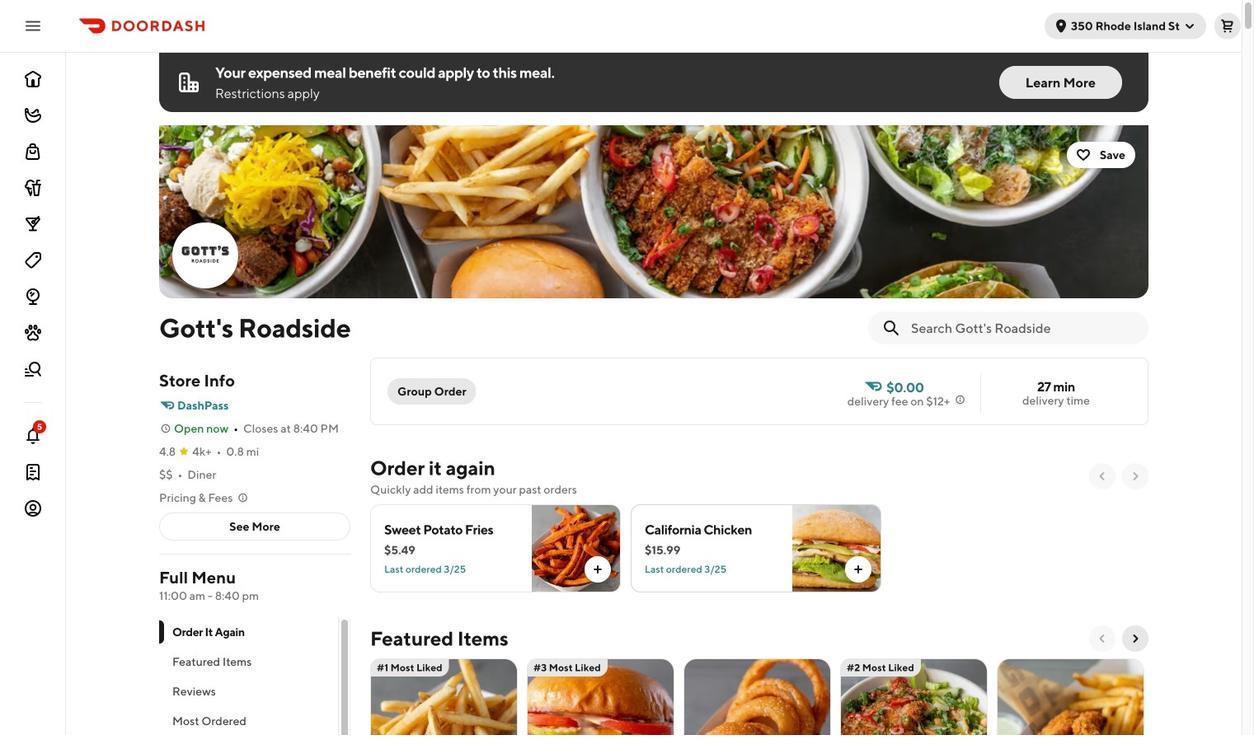 Task type: locate. For each thing, give the bounding box(es) containing it.
1 vertical spatial heading
[[370, 626, 509, 653]]

previous button of carousel image
[[1097, 470, 1110, 484]]

heading
[[370, 455, 496, 482], [370, 626, 509, 653]]

previous button of carousel image
[[1097, 633, 1110, 646]]

gott's roadside image
[[159, 125, 1149, 299], [174, 224, 237, 287]]

vietnamese chicken salad image
[[842, 659, 988, 736]]

add item to cart image
[[592, 564, 605, 577]]

0 vertical spatial heading
[[370, 455, 496, 482]]

next button of carousel image
[[1130, 633, 1143, 646]]

0 items, open order cart image
[[1222, 19, 1235, 33]]



Task type: vqa. For each thing, say whether or not it's contained in the screenshot.
the left Bottle
no



Task type: describe. For each thing, give the bounding box(es) containing it.
open menu image
[[23, 16, 43, 36]]

Item Search search field
[[912, 319, 1136, 337]]

add item to cart image
[[852, 564, 866, 577]]

cheeseburger image
[[528, 659, 674, 736]]

next button of carousel image
[[1130, 470, 1143, 484]]

chicken tenders image
[[998, 659, 1144, 736]]

onion rings image
[[685, 659, 831, 736]]

2 heading from the top
[[370, 626, 509, 653]]

fries image
[[371, 659, 517, 736]]

1 heading from the top
[[370, 455, 496, 482]]



